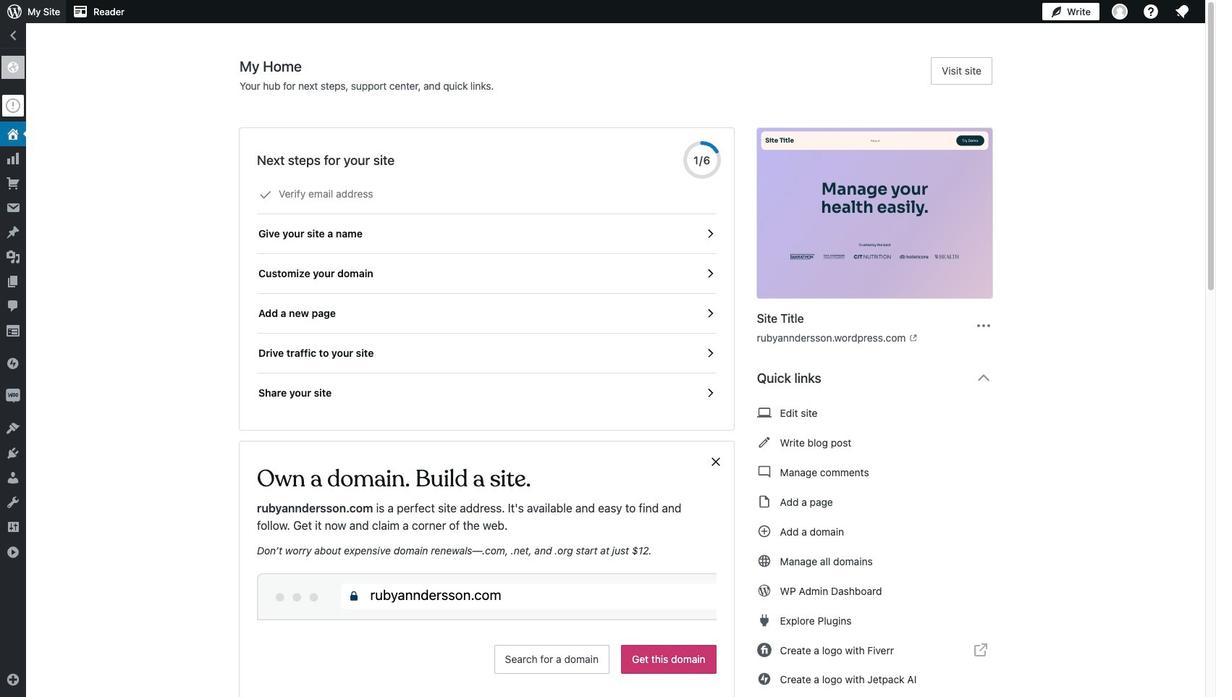 Task type: vqa. For each thing, say whether or not it's contained in the screenshot.
to
no



Task type: describe. For each thing, give the bounding box(es) containing it.
1 task enabled image from the top
[[704, 267, 717, 280]]

insert_drive_file image
[[757, 493, 772, 511]]

3 task enabled image from the top
[[704, 347, 717, 360]]

more options for site site title image
[[976, 317, 993, 334]]

mode_comment image
[[757, 464, 772, 481]]

1 img image from the top
[[6, 356, 20, 371]]

2 task enabled image from the top
[[704, 307, 717, 320]]

2 task enabled image from the top
[[704, 387, 717, 400]]

edit image
[[757, 434, 772, 451]]



Task type: locate. For each thing, give the bounding box(es) containing it.
0 vertical spatial task enabled image
[[704, 267, 717, 280]]

img image
[[6, 356, 20, 371], [6, 389, 20, 403]]

1 vertical spatial task enabled image
[[704, 307, 717, 320]]

dismiss domain name promotion image
[[710, 453, 723, 471]]

manage your notifications image
[[1174, 3, 1192, 20]]

1 task enabled image from the top
[[704, 227, 717, 240]]

task enabled image
[[704, 267, 717, 280], [704, 387, 717, 400]]

laptop image
[[757, 404, 772, 422]]

help image
[[1143, 3, 1160, 20]]

1 vertical spatial img image
[[6, 389, 20, 403]]

1 vertical spatial task enabled image
[[704, 387, 717, 400]]

launchpad checklist element
[[257, 175, 717, 413]]

0 vertical spatial img image
[[6, 356, 20, 371]]

0 vertical spatial task enabled image
[[704, 227, 717, 240]]

main content
[[240, 57, 1005, 698]]

progress bar
[[684, 141, 721, 179]]

2 img image from the top
[[6, 389, 20, 403]]

my profile image
[[1113, 4, 1129, 20]]

2 vertical spatial task enabled image
[[704, 347, 717, 360]]

task enabled image
[[704, 227, 717, 240], [704, 307, 717, 320], [704, 347, 717, 360]]



